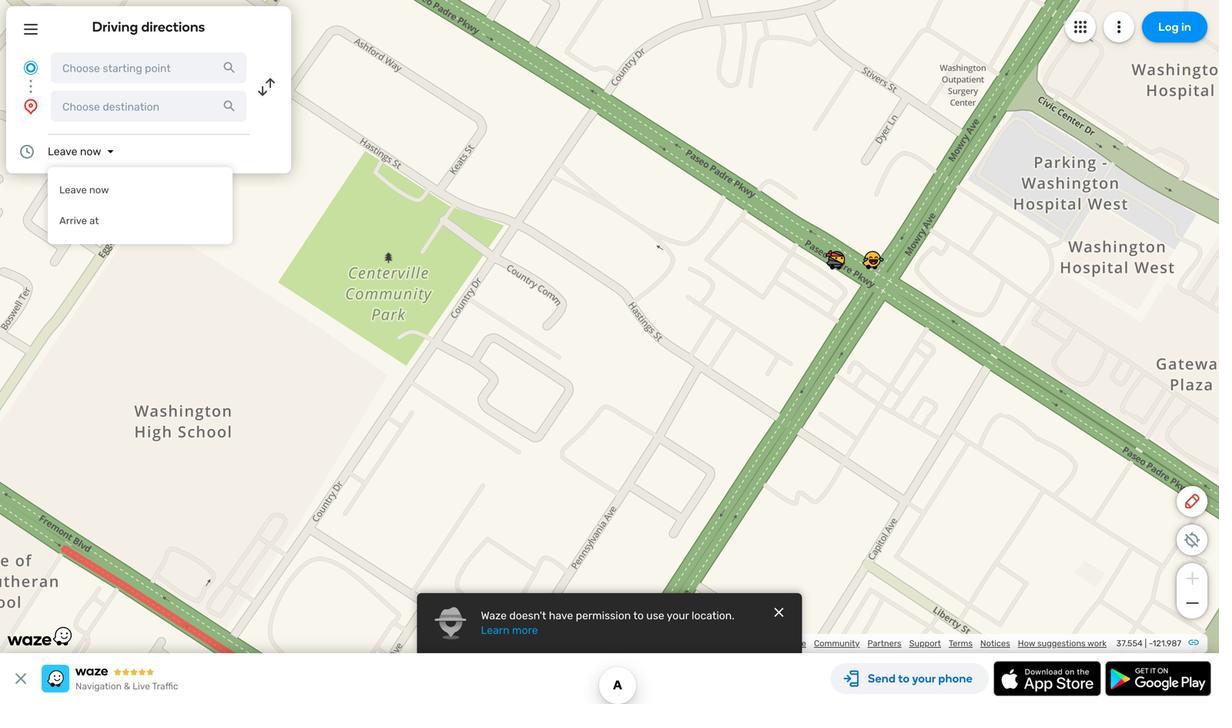 Task type: describe. For each thing, give the bounding box(es) containing it.
directions
[[141, 18, 205, 35]]

0 vertical spatial leave now
[[48, 145, 101, 158]]

arrive at
[[59, 215, 99, 227]]

leave now option
[[48, 175, 233, 206]]

have
[[549, 610, 573, 622]]

current location image
[[22, 59, 40, 77]]

link image
[[1188, 636, 1200, 649]]

to
[[634, 610, 644, 622]]

driving
[[92, 18, 138, 35]]

notices link
[[981, 638, 1011, 649]]

pencil image
[[1183, 492, 1202, 511]]

how suggestions work link
[[1018, 638, 1107, 649]]

zoom out image
[[1183, 594, 1202, 613]]

terms link
[[949, 638, 973, 649]]

1 vertical spatial waze
[[786, 638, 807, 649]]

community
[[814, 638, 860, 649]]

[missing "en.livemap.styleguide.close" translation] image
[[772, 605, 787, 620]]

now inside option
[[89, 184, 109, 196]]

0 vertical spatial leave
[[48, 145, 77, 158]]

zoom in image
[[1183, 569, 1202, 588]]

support link
[[910, 638, 942, 649]]

&
[[124, 681, 130, 692]]

how
[[1018, 638, 1036, 649]]

about waze link
[[760, 638, 807, 649]]

arrive at option
[[48, 206, 233, 237]]

suggestions
[[1038, 638, 1086, 649]]

work
[[1088, 638, 1107, 649]]

0 vertical spatial now
[[80, 145, 101, 158]]

about waze community partners support terms notices how suggestions work
[[760, 638, 1107, 649]]

navigation & live traffic
[[76, 681, 178, 692]]

use
[[647, 610, 665, 622]]

support
[[910, 638, 942, 649]]



Task type: vqa. For each thing, say whether or not it's contained in the screenshot.
About Waze Community Partners Support Terms Notices How Suggestions Work
yes



Task type: locate. For each thing, give the bounding box(es) containing it.
leave inside option
[[59, 184, 87, 196]]

navigation
[[76, 681, 122, 692]]

location image
[[22, 97, 40, 116]]

learn
[[481, 624, 510, 637]]

leave up arrive
[[59, 184, 87, 196]]

-
[[1149, 638, 1153, 649]]

leave now
[[48, 145, 101, 158], [59, 184, 109, 196]]

waze inside waze doesn't have permission to use your location. learn more
[[481, 610, 507, 622]]

now
[[80, 145, 101, 158], [89, 184, 109, 196]]

|
[[1145, 638, 1147, 649]]

doesn't
[[510, 610, 547, 622]]

1 vertical spatial leave now
[[59, 184, 109, 196]]

37.554
[[1117, 638, 1143, 649]]

location.
[[692, 610, 735, 622]]

partners
[[868, 638, 902, 649]]

x image
[[12, 670, 30, 688]]

about
[[760, 638, 784, 649]]

leave now up arrive at in the top left of the page
[[59, 184, 109, 196]]

waze up learn
[[481, 610, 507, 622]]

leave right the clock image
[[48, 145, 77, 158]]

1 horizontal spatial waze
[[786, 638, 807, 649]]

Choose starting point text field
[[51, 52, 247, 83]]

121.987
[[1153, 638, 1182, 649]]

permission
[[576, 610, 631, 622]]

waze right about
[[786, 638, 807, 649]]

more
[[512, 624, 538, 637]]

traffic
[[152, 681, 178, 692]]

at
[[89, 215, 99, 227]]

1 vertical spatial now
[[89, 184, 109, 196]]

arrive
[[59, 215, 87, 227]]

notices
[[981, 638, 1011, 649]]

community link
[[814, 638, 860, 649]]

1 vertical spatial leave
[[59, 184, 87, 196]]

37.554 | -121.987
[[1117, 638, 1182, 649]]

Choose destination text field
[[51, 91, 247, 122]]

leave
[[48, 145, 77, 158], [59, 184, 87, 196]]

live
[[133, 681, 150, 692]]

your
[[667, 610, 689, 622]]

0 horizontal spatial waze
[[481, 610, 507, 622]]

now up at
[[89, 184, 109, 196]]

now up leave now option
[[80, 145, 101, 158]]

clock image
[[18, 143, 36, 161]]

leave now inside leave now option
[[59, 184, 109, 196]]

leave now right the clock image
[[48, 145, 101, 158]]

terms
[[949, 638, 973, 649]]

learn more link
[[481, 624, 538, 637]]

partners link
[[868, 638, 902, 649]]

waze
[[481, 610, 507, 622], [786, 638, 807, 649]]

0 vertical spatial waze
[[481, 610, 507, 622]]

waze doesn't have permission to use your location. learn more
[[481, 610, 735, 637]]

driving directions
[[92, 18, 205, 35]]



